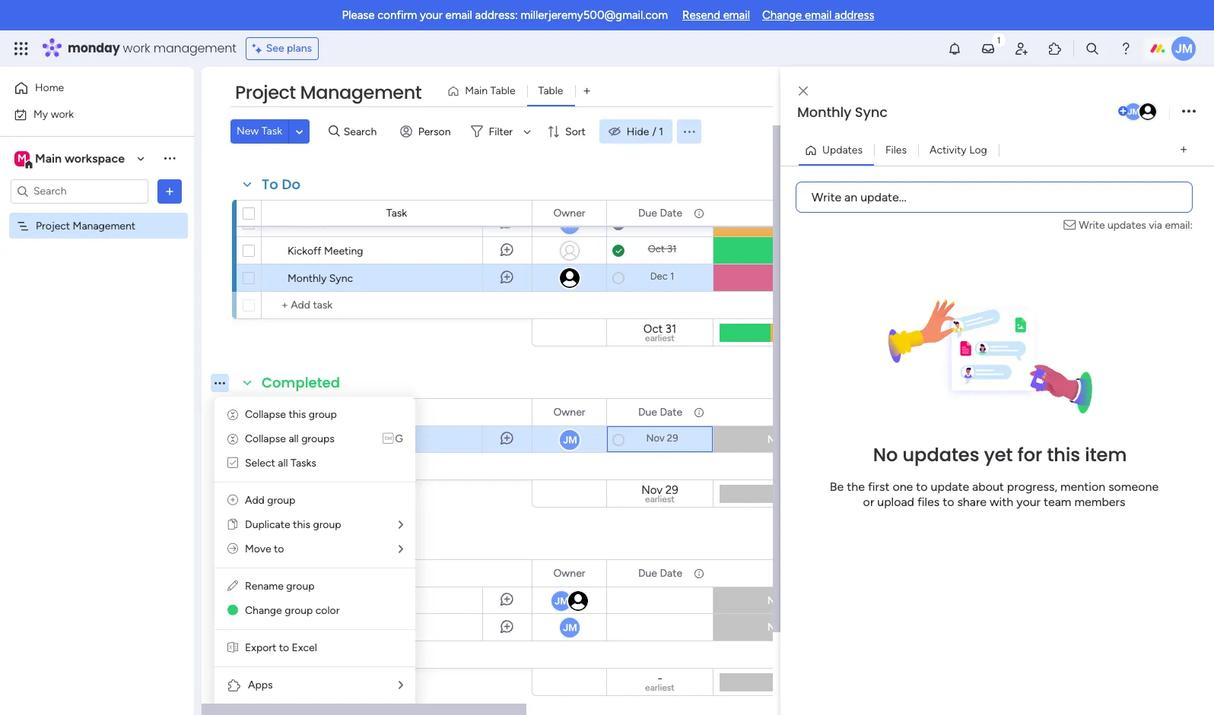 Task type: locate. For each thing, give the bounding box(es) containing it.
activity
[[930, 143, 967, 156]]

0 vertical spatial not
[[767, 434, 786, 447]]

v2 shortcuts ctrl image
[[383, 433, 394, 446]]

0 horizontal spatial project
[[36, 219, 70, 232]]

nov down the nov 29
[[642, 484, 663, 498]]

email
[[445, 8, 472, 22], [723, 8, 750, 22], [805, 8, 832, 22]]

1 vertical spatial not started
[[767, 595, 824, 608]]

0 horizontal spatial table
[[490, 84, 516, 97]]

0 horizontal spatial sync
[[329, 272, 353, 285]]

work right 'my'
[[51, 108, 74, 121]]

group
[[309, 409, 337, 421], [267, 495, 295, 507], [313, 519, 341, 532], [286, 581, 315, 593], [285, 605, 313, 618]]

select product image
[[14, 41, 29, 56]]

confirm
[[378, 8, 417, 22]]

work right monday
[[123, 40, 150, 57]]

Owner field
[[550, 205, 589, 222], [550, 404, 589, 421], [550, 566, 589, 582]]

collapse
[[245, 409, 286, 421], [245, 433, 286, 446]]

first
[[868, 480, 890, 494]]

or
[[863, 495, 874, 509]]

v2 export to excel outline image
[[227, 642, 238, 655]]

this
[[289, 409, 306, 421], [1047, 442, 1080, 468], [293, 519, 310, 532]]

update...
[[861, 190, 907, 204]]

0 vertical spatial updates
[[1108, 219, 1146, 232]]

progress,
[[1007, 480, 1058, 494]]

3 owner field from the top
[[550, 566, 589, 582]]

0 vertical spatial started
[[789, 434, 824, 447]]

nov up nov 29 earliest
[[646, 433, 665, 444]]

collapse this group
[[245, 409, 337, 421]]

members
[[1075, 495, 1126, 509]]

nov
[[649, 217, 667, 228], [646, 433, 665, 444], [642, 484, 663, 498]]

1 vertical spatial change
[[245, 605, 282, 618]]

write
[[812, 190, 842, 204], [1079, 219, 1105, 232]]

not for interns
[[767, 434, 786, 447]]

1 list arrow image from the top
[[399, 545, 403, 555]]

change right resend email
[[762, 8, 802, 22]]

invite members image
[[1014, 41, 1029, 56]]

project management up "v2 search" icon
[[235, 80, 422, 105]]

0 horizontal spatial write
[[812, 190, 842, 204]]

my work
[[33, 108, 74, 121]]

0 vertical spatial not started
[[767, 434, 824, 447]]

my
[[33, 108, 48, 121]]

0 vertical spatial owner
[[553, 207, 585, 219]]

main table
[[465, 84, 516, 97]]

0 vertical spatial apps image
[[1048, 41, 1063, 56]]

management up search field
[[300, 80, 422, 105]]

To Do field
[[258, 175, 304, 195]]

29 inside nov 29 earliest
[[666, 484, 678, 498]]

0 vertical spatial monthly sync
[[797, 103, 888, 122]]

Due Date field
[[634, 205, 686, 222], [634, 404, 686, 421], [634, 566, 686, 582]]

3 due from the top
[[638, 567, 657, 580]]

1 vertical spatial this
[[1047, 442, 1080, 468]]

nov 29
[[646, 433, 678, 444]]

1 horizontal spatial your
[[1017, 495, 1041, 509]]

due date for team
[[638, 567, 683, 580]]

/
[[652, 125, 657, 138]]

1 vertical spatial due date
[[638, 406, 683, 419]]

0 vertical spatial project management
[[235, 80, 422, 105]]

owner for team
[[553, 567, 585, 580]]

main table button
[[441, 79, 527, 103]]

duplicate this group
[[245, 519, 341, 532]]

jeremy miller image right help icon
[[1172, 37, 1196, 61]]

sync up files
[[855, 103, 888, 122]]

1 horizontal spatial management
[[300, 80, 422, 105]]

updates
[[1108, 219, 1146, 232], [903, 442, 980, 468]]

write left 'via'
[[1079, 219, 1105, 232]]

date for do
[[660, 207, 683, 219]]

apps image right invite members icon
[[1048, 41, 1063, 56]]

1 horizontal spatial updates
[[1108, 219, 1146, 232]]

main right workspace icon
[[35, 151, 62, 165]]

1 vertical spatial add view image
[[1181, 145, 1187, 156]]

1
[[659, 125, 664, 138], [670, 271, 674, 282]]

sync down "meeting"
[[329, 272, 353, 285]]

v2 checkbox small outline image
[[227, 457, 238, 470]]

1 earliest from the top
[[645, 333, 675, 344]]

apps image
[[1048, 41, 1063, 56], [227, 679, 242, 694]]

export to excel
[[245, 642, 317, 655]]

0 vertical spatial project
[[235, 80, 296, 105]]

list arrow image for move to
[[399, 545, 403, 555]]

nov for working
[[649, 217, 667, 228]]

1 vertical spatial collapse
[[245, 433, 286, 446]]

0 vertical spatial due date
[[638, 207, 683, 219]]

2 email from the left
[[723, 8, 750, 22]]

0 vertical spatial owner field
[[550, 205, 589, 222]]

monthly down close icon
[[797, 103, 852, 122]]

for
[[1018, 442, 1042, 468]]

2 vertical spatial due date
[[638, 567, 683, 580]]

1 vertical spatial oct
[[643, 323, 663, 336]]

to left excel
[[279, 642, 289, 655]]

hire
[[288, 434, 307, 447]]

management
[[153, 40, 236, 57]]

monthly inside field
[[797, 103, 852, 122]]

2 due from the top
[[638, 406, 657, 419]]

1 vertical spatial all
[[278, 457, 288, 470]]

0 vertical spatial jeremy miller image
[[1172, 37, 1196, 61]]

v2 add outline image
[[227, 495, 238, 507]]

oct 31 earliest
[[643, 323, 677, 344]]

add view image
[[584, 86, 590, 97], [1181, 145, 1187, 156]]

mention
[[1061, 480, 1106, 494]]

1 horizontal spatial 1
[[670, 271, 674, 282]]

resend email link
[[682, 8, 750, 22]]

this right for
[[1047, 442, 1080, 468]]

oct down "dec"
[[643, 323, 663, 336]]

2 earliest from the top
[[645, 495, 675, 505]]

1 due date field from the top
[[634, 205, 686, 222]]

hide / 1
[[627, 125, 664, 138]]

v2 done deadline image
[[612, 244, 625, 258]]

your inside be the first one to update about progress, mention someone or upload files to share with your team members
[[1017, 495, 1041, 509]]

3 email from the left
[[805, 8, 832, 22]]

2 vertical spatial owner field
[[550, 566, 589, 582]]

31 down the 4
[[667, 243, 677, 255]]

management inside project management list box
[[73, 219, 135, 232]]

collapse up select
[[245, 433, 286, 446]]

address:
[[475, 8, 518, 22]]

2 not from the top
[[767, 595, 786, 608]]

project
[[235, 80, 296, 105], [36, 219, 70, 232]]

option
[[0, 212, 194, 215]]

0 vertical spatial change
[[762, 8, 802, 22]]

options image
[[162, 184, 177, 199]]

1 vertical spatial write
[[1079, 219, 1105, 232]]

1 vertical spatial owner
[[553, 406, 585, 419]]

29 for nov 29
[[667, 433, 678, 444]]

1 vertical spatial started
[[789, 595, 824, 608]]

sync
[[855, 103, 888, 122], [329, 272, 353, 285]]

table
[[490, 84, 516, 97], [538, 84, 563, 97]]

this up marketing
[[293, 519, 310, 532]]

table inside table "button"
[[538, 84, 563, 97]]

0 vertical spatial sync
[[855, 103, 888, 122]]

be the first one to update about progress, mention someone or upload files to share with your team members
[[830, 480, 1159, 509]]

workspace options image
[[162, 151, 177, 166]]

0 horizontal spatial add view image
[[584, 86, 590, 97]]

kickoff meeting
[[288, 245, 363, 258]]

1 vertical spatial nov
[[646, 433, 665, 444]]

Search in workspace field
[[32, 183, 127, 200]]

1 not started from the top
[[767, 434, 824, 447]]

main inside workspace selection element
[[35, 151, 62, 165]]

4
[[670, 217, 676, 228]]

nov left the 4
[[649, 217, 667, 228]]

2 owner field from the top
[[550, 404, 589, 421]]

new task
[[237, 125, 282, 138]]

angle down image
[[296, 126, 303, 137]]

2 vertical spatial started
[[789, 622, 824, 635]]

1 horizontal spatial change
[[762, 8, 802, 22]]

31 down dec 1
[[666, 323, 677, 336]]

group up gifting
[[285, 605, 313, 618]]

2 vertical spatial not started
[[767, 622, 824, 635]]

resend
[[682, 8, 720, 22]]

v2 circle image
[[227, 605, 238, 618]]

2 vertical spatial earliest
[[645, 683, 675, 694]]

1 table from the left
[[490, 84, 516, 97]]

dec
[[650, 271, 668, 282]]

0 vertical spatial earliest
[[645, 333, 675, 344]]

1 vertical spatial 29
[[666, 484, 678, 498]]

1 image
[[992, 31, 1006, 48]]

apps image left 'apps'
[[227, 679, 242, 694]]

all for collapse
[[289, 433, 299, 446]]

v2 moveto o image
[[227, 543, 238, 556]]

sync inside field
[[855, 103, 888, 122]]

1 date from the top
[[660, 207, 683, 219]]

jeremy miller image left options icon
[[1124, 102, 1144, 122]]

v2 duplicate o image
[[228, 519, 237, 532]]

1 vertical spatial main
[[35, 151, 62, 165]]

3 column information image from the top
[[693, 568, 705, 580]]

email
[[303, 595, 329, 608]]

29 for nov 29 earliest
[[666, 484, 678, 498]]

2 horizontal spatial email
[[805, 8, 832, 22]]

0 horizontal spatial 1
[[659, 125, 664, 138]]

to right move
[[274, 543, 284, 556]]

monthly sync down kickoff meeting
[[288, 272, 353, 285]]

0 vertical spatial list arrow image
[[399, 545, 403, 555]]

not
[[767, 434, 786, 447], [767, 595, 786, 608], [767, 622, 786, 635]]

dapulse drag 2 image
[[783, 375, 788, 392]]

nov 29 earliest
[[642, 484, 678, 505]]

31 inside oct 31 earliest
[[666, 323, 677, 336]]

2 table from the left
[[538, 84, 563, 97]]

email right resend
[[723, 8, 750, 22]]

main for main workspace
[[35, 151, 62, 165]]

1 vertical spatial project
[[36, 219, 70, 232]]

completed
[[262, 374, 340, 393]]

0 horizontal spatial email
[[445, 8, 472, 22]]

jeremy miller image
[[1172, 37, 1196, 61], [1124, 102, 1144, 122]]

0 vertical spatial collapse
[[245, 409, 286, 421]]

this up hire
[[289, 409, 306, 421]]

list
[[331, 595, 345, 608]]

change down rename
[[245, 605, 282, 618]]

to
[[916, 480, 928, 494], [943, 495, 954, 509], [274, 543, 284, 556], [279, 642, 289, 655]]

0 vertical spatial monthly
[[797, 103, 852, 122]]

3 owner from the top
[[553, 567, 585, 580]]

management down search in workspace field
[[73, 219, 135, 232]]

table up filter on the left top of page
[[490, 84, 516, 97]]

owner field for team
[[550, 566, 589, 582]]

1 not from the top
[[767, 434, 786, 447]]

29
[[667, 433, 678, 444], [666, 484, 678, 498]]

close image
[[799, 86, 808, 97]]

0 vertical spatial all
[[289, 433, 299, 446]]

hide
[[627, 125, 649, 138]]

2 vertical spatial owner
[[553, 567, 585, 580]]

this for collapse this group
[[289, 409, 306, 421]]

date for team
[[660, 567, 683, 580]]

1 column information image from the top
[[693, 207, 705, 219]]

all left groups
[[289, 433, 299, 446]]

0 horizontal spatial monthly sync
[[288, 272, 353, 285]]

oct for oct 31 earliest
[[643, 323, 663, 336]]

envelope o image
[[1064, 217, 1079, 233]]

1 collapse from the top
[[245, 409, 286, 421]]

project down search in workspace field
[[36, 219, 70, 232]]

your down progress,
[[1017, 495, 1041, 509]]

email left address
[[805, 8, 832, 22]]

1 vertical spatial your
[[1017, 495, 1041, 509]]

1 vertical spatial not
[[767, 595, 786, 608]]

0 horizontal spatial all
[[278, 457, 288, 470]]

2 not started from the top
[[767, 595, 824, 608]]

0 vertical spatial due date field
[[634, 205, 686, 222]]

all left tasks
[[278, 457, 288, 470]]

1 due from the top
[[638, 207, 657, 219]]

main inside button
[[465, 84, 488, 97]]

0 horizontal spatial management
[[73, 219, 135, 232]]

2 collapse from the top
[[245, 433, 286, 446]]

change
[[762, 8, 802, 22], [245, 605, 282, 618]]

earliest inside nov 29 earliest
[[645, 495, 675, 505]]

2 vertical spatial date
[[660, 567, 683, 580]]

write an update... button
[[796, 181, 1193, 213]]

2 started from the top
[[789, 595, 824, 608]]

3 due date field from the top
[[634, 566, 686, 582]]

group up pr
[[286, 581, 315, 593]]

add view image down options icon
[[1181, 145, 1187, 156]]

2 vertical spatial due date field
[[634, 566, 686, 582]]

with
[[990, 495, 1014, 509]]

3 earliest from the top
[[645, 683, 675, 694]]

2 vertical spatial not
[[767, 622, 786, 635]]

1 started from the top
[[789, 434, 824, 447]]

1 vertical spatial sync
[[329, 272, 353, 285]]

excel
[[292, 642, 317, 655]]

group right add
[[267, 495, 295, 507]]

3 due date from the top
[[638, 567, 683, 580]]

list arrow image
[[399, 545, 403, 555], [399, 681, 403, 692]]

1 vertical spatial date
[[660, 406, 683, 419]]

on
[[806, 218, 818, 231]]

2 date from the top
[[660, 406, 683, 419]]

project management down search in workspace field
[[36, 219, 135, 232]]

main
[[465, 84, 488, 97], [35, 151, 62, 165]]

0 horizontal spatial project management
[[36, 219, 135, 232]]

monthly sync up updates
[[797, 103, 888, 122]]

2 vertical spatial this
[[293, 519, 310, 532]]

project management
[[235, 80, 422, 105], [36, 219, 135, 232]]

1 horizontal spatial main
[[465, 84, 488, 97]]

resend email
[[682, 8, 750, 22]]

1 owner from the top
[[553, 207, 585, 219]]

earliest for nov
[[645, 495, 675, 505]]

2 vertical spatial task
[[386, 567, 407, 580]]

main workspace
[[35, 151, 125, 165]]

started
[[789, 434, 824, 447], [789, 595, 824, 608], [789, 622, 824, 635]]

1 vertical spatial monthly
[[288, 272, 327, 285]]

work
[[123, 40, 150, 57], [51, 108, 74, 121]]

1 due date from the top
[[638, 207, 683, 219]]

1 vertical spatial due
[[638, 406, 657, 419]]

not for list
[[767, 595, 786, 608]]

-
[[658, 673, 662, 686]]

collapse for collapse this group
[[245, 409, 286, 421]]

m
[[18, 152, 27, 165]]

via
[[1149, 219, 1163, 232]]

see plans
[[266, 42, 312, 55]]

work inside 'button'
[[51, 108, 74, 121]]

29 down the nov 29
[[666, 484, 678, 498]]

oct down nov 4
[[648, 243, 665, 255]]

table button
[[527, 79, 575, 103]]

2 vertical spatial due
[[638, 567, 657, 580]]

not started for list
[[767, 595, 824, 608]]

0 vertical spatial column information image
[[693, 207, 705, 219]]

updates up update
[[903, 442, 980, 468]]

updates left 'via'
[[1108, 219, 1146, 232]]

0 vertical spatial date
[[660, 207, 683, 219]]

0 vertical spatial 31
[[667, 243, 677, 255]]

collapse right svg icon
[[245, 409, 286, 421]]

oct inside oct 31 earliest
[[643, 323, 663, 336]]

+ Add task text field
[[269, 297, 393, 315]]

1 vertical spatial list arrow image
[[399, 681, 403, 692]]

email left "address:"
[[445, 8, 472, 22]]

oct 31
[[648, 243, 677, 255]]

0 vertical spatial nov
[[649, 217, 667, 228]]

3 started from the top
[[789, 622, 824, 635]]

files
[[886, 143, 907, 156]]

all for select
[[278, 457, 288, 470]]

2 list arrow image from the top
[[399, 681, 403, 692]]

1 vertical spatial project management
[[36, 219, 135, 232]]

help image
[[1118, 41, 1134, 56]]

1 horizontal spatial all
[[289, 433, 299, 446]]

monthly
[[797, 103, 852, 122], [288, 272, 327, 285]]

31 for oct 31
[[667, 243, 677, 255]]

1 horizontal spatial table
[[538, 84, 563, 97]]

2 vertical spatial column information image
[[693, 568, 705, 580]]

main for main table
[[465, 84, 488, 97]]

add group
[[245, 495, 295, 507]]

Monthly Sync field
[[794, 103, 1115, 122]]

0 horizontal spatial change
[[245, 605, 282, 618]]

1 vertical spatial apps image
[[227, 679, 242, 694]]

1 owner field from the top
[[550, 205, 589, 222]]

terryturtle85@gmail.com image
[[1138, 102, 1158, 122]]

select
[[245, 457, 275, 470]]

arrow down image
[[518, 122, 536, 141]]

column information image
[[693, 207, 705, 219], [693, 407, 705, 419], [693, 568, 705, 580]]

1 vertical spatial 31
[[666, 323, 677, 336]]

0 vertical spatial write
[[812, 190, 842, 204]]

write left an
[[812, 190, 842, 204]]

1 vertical spatial column information image
[[693, 407, 705, 419]]

not started for interns
[[767, 434, 824, 447]]

0 vertical spatial this
[[289, 409, 306, 421]]

3 date from the top
[[660, 567, 683, 580]]

0 vertical spatial management
[[300, 80, 422, 105]]

1 vertical spatial earliest
[[645, 495, 675, 505]]

0 horizontal spatial main
[[35, 151, 62, 165]]

monthly down kickoff
[[288, 272, 327, 285]]

earliest inside oct 31 earliest
[[645, 333, 675, 344]]

0 vertical spatial 1
[[659, 125, 664, 138]]

your right confirm
[[420, 8, 443, 22]]

due for team
[[638, 567, 657, 580]]

filter
[[489, 125, 513, 138]]

1 right "dec"
[[670, 271, 674, 282]]

due date field for team
[[634, 566, 686, 582]]

project up new task
[[235, 80, 296, 105]]

2 column information image from the top
[[693, 407, 705, 419]]

0 vertical spatial task
[[262, 125, 282, 138]]

table up sort popup button
[[538, 84, 563, 97]]

write inside button
[[812, 190, 842, 204]]

1 horizontal spatial project management
[[235, 80, 422, 105]]

1 right /
[[659, 125, 664, 138]]

add view image right table "button"
[[584, 86, 590, 97]]

0 vertical spatial work
[[123, 40, 150, 57]]

menu image
[[682, 124, 697, 139]]

someone
[[1109, 480, 1159, 494]]

29 up nov 29 earliest
[[667, 433, 678, 444]]

0 horizontal spatial work
[[51, 108, 74, 121]]

main up filter popup button
[[465, 84, 488, 97]]



Task type: describe. For each thing, give the bounding box(es) containing it.
1 vertical spatial 1
[[670, 271, 674, 282]]

inbox image
[[981, 41, 996, 56]]

collapse for collapse all groups
[[245, 433, 286, 446]]

earliest for oct
[[645, 333, 675, 344]]

options image
[[1182, 102, 1196, 122]]

suite
[[323, 622, 348, 635]]

monthly sync inside the monthly sync field
[[797, 103, 888, 122]]

- earliest
[[645, 673, 675, 694]]

plans
[[287, 42, 312, 55]]

dec 1
[[650, 271, 674, 282]]

owner for do
[[553, 207, 585, 219]]

share
[[957, 495, 987, 509]]

write for write updates via email:
[[1079, 219, 1105, 232]]

group for change group color
[[285, 605, 313, 618]]

team
[[336, 535, 376, 554]]

svg image
[[227, 406, 239, 425]]

write updates via email:
[[1079, 219, 1193, 232]]

email for resend email
[[723, 8, 750, 22]]

started for interns
[[789, 434, 824, 447]]

this for duplicate this group
[[293, 519, 310, 532]]

color
[[316, 605, 340, 618]]

work for my
[[51, 108, 74, 121]]

the
[[847, 480, 865, 494]]

tasks
[[291, 457, 316, 470]]

0 horizontal spatial monthly
[[288, 272, 327, 285]]

home button
[[9, 76, 164, 100]]

move
[[245, 543, 271, 556]]

task inside new task button
[[262, 125, 282, 138]]

hire new interns
[[288, 434, 365, 447]]

change for change group color
[[245, 605, 282, 618]]

due date field for do
[[634, 205, 686, 222]]

working on it
[[764, 218, 827, 231]]

activity log button
[[918, 138, 999, 162]]

marketing
[[262, 535, 332, 554]]

project inside field
[[235, 80, 296, 105]]

new
[[237, 125, 259, 138]]

change email address link
[[762, 8, 875, 22]]

1 vertical spatial monthly sync
[[288, 272, 353, 285]]

nov for not
[[646, 433, 665, 444]]

select all tasks
[[245, 457, 316, 470]]

move to
[[245, 543, 284, 556]]

v2 edit line image
[[227, 581, 238, 593]]

1 email from the left
[[445, 8, 472, 22]]

activity log
[[930, 143, 987, 156]]

1 horizontal spatial add view image
[[1181, 145, 1187, 156]]

groups
[[301, 433, 335, 446]]

no updates yet for this item
[[873, 442, 1127, 468]]

do
[[282, 175, 301, 194]]

new task button
[[231, 119, 288, 144]]

updates
[[822, 143, 863, 156]]

group for add group
[[267, 495, 295, 507]]

nov 4
[[649, 217, 676, 228]]

column information image for team
[[693, 568, 705, 580]]

email:
[[1165, 219, 1193, 232]]

oct for oct 31
[[648, 243, 665, 255]]

millerjeremy500@gmail.com
[[521, 8, 668, 22]]

updates for no
[[903, 442, 980, 468]]

pr
[[288, 595, 300, 608]]

email for change email address
[[805, 8, 832, 22]]

31 for oct 31 earliest
[[666, 323, 677, 336]]

one
[[893, 480, 913, 494]]

2 due date field from the top
[[634, 404, 686, 421]]

apps
[[248, 679, 273, 692]]

upload
[[877, 495, 914, 509]]

update
[[931, 480, 969, 494]]

item
[[1085, 442, 1127, 468]]

management inside project management field
[[300, 80, 422, 105]]

0 vertical spatial add view image
[[584, 86, 590, 97]]

updates button
[[799, 138, 874, 162]]

change email address
[[762, 8, 875, 22]]

Project Management field
[[231, 80, 425, 106]]

project inside list box
[[36, 219, 70, 232]]

rename
[[245, 581, 284, 593]]

project management inside list box
[[36, 219, 135, 232]]

owner field for do
[[550, 205, 589, 222]]

list arrow image
[[399, 520, 403, 531]]

svg image
[[227, 431, 239, 449]]

be
[[830, 480, 844, 494]]

column information image for do
[[693, 207, 705, 219]]

kickoff
[[288, 245, 321, 258]]

task for do
[[386, 207, 407, 220]]

task for team
[[386, 567, 407, 580]]

0 horizontal spatial your
[[420, 8, 443, 22]]

filter button
[[465, 119, 536, 144]]

group up groups
[[309, 409, 337, 421]]

working
[[764, 218, 804, 231]]

2 due date from the top
[[638, 406, 683, 419]]

due for do
[[638, 207, 657, 219]]

group up marketing team
[[313, 519, 341, 532]]

Marketing Team field
[[258, 535, 379, 555]]

started for list
[[789, 595, 824, 608]]

Search field
[[340, 121, 386, 142]]

updates for write
[[1108, 219, 1146, 232]]

collapse all groups
[[245, 433, 335, 446]]

to do
[[262, 175, 301, 194]]

it
[[821, 218, 827, 231]]

gifting
[[288, 622, 321, 635]]

to down update
[[943, 495, 954, 509]]

group for rename group
[[286, 581, 315, 593]]

sort button
[[541, 119, 595, 144]]

notifications image
[[947, 41, 962, 56]]

1 vertical spatial jeremy miller image
[[1124, 102, 1144, 122]]

sort
[[565, 125, 586, 138]]

2 owner from the top
[[553, 406, 585, 419]]

0 horizontal spatial apps image
[[227, 679, 242, 694]]

change group color
[[245, 605, 340, 618]]

address
[[835, 8, 875, 22]]

write for write an update...
[[812, 190, 842, 204]]

files button
[[874, 138, 918, 162]]

monday work management
[[68, 40, 236, 57]]

1 horizontal spatial jeremy miller image
[[1172, 37, 1196, 61]]

monday
[[68, 40, 120, 57]]

workspace
[[65, 151, 125, 165]]

rename group
[[245, 581, 315, 593]]

team
[[1044, 495, 1072, 509]]

research
[[288, 218, 332, 231]]

export
[[245, 642, 276, 655]]

to up files
[[916, 480, 928, 494]]

Completed field
[[258, 374, 344, 393]]

work for monday
[[123, 40, 150, 57]]

change for change email address
[[762, 8, 802, 22]]

table inside the main table button
[[490, 84, 516, 97]]

dapulse addbtn image
[[1118, 107, 1128, 116]]

add
[[245, 495, 265, 507]]

project management list box
[[0, 210, 194, 444]]

workspace selection element
[[14, 150, 127, 169]]

workspace image
[[14, 150, 30, 167]]

list arrow image for apps
[[399, 681, 403, 692]]

search everything image
[[1085, 41, 1100, 56]]

please
[[342, 8, 375, 22]]

home
[[35, 81, 64, 94]]

pr email list
[[288, 595, 345, 608]]

see
[[266, 42, 284, 55]]

project management inside field
[[235, 80, 422, 105]]

person
[[418, 125, 451, 138]]

interns
[[333, 434, 365, 447]]

v2 search image
[[329, 123, 340, 140]]

no
[[873, 442, 898, 468]]

yet
[[984, 442, 1013, 468]]

due date for do
[[638, 207, 683, 219]]

nov inside nov 29 earliest
[[642, 484, 663, 498]]

person button
[[394, 119, 460, 144]]

1 horizontal spatial apps image
[[1048, 41, 1063, 56]]

3 not started from the top
[[767, 622, 824, 635]]

3 not from the top
[[767, 622, 786, 635]]



Task type: vqa. For each thing, say whether or not it's contained in the screenshot.
the : related to Discovery
no



